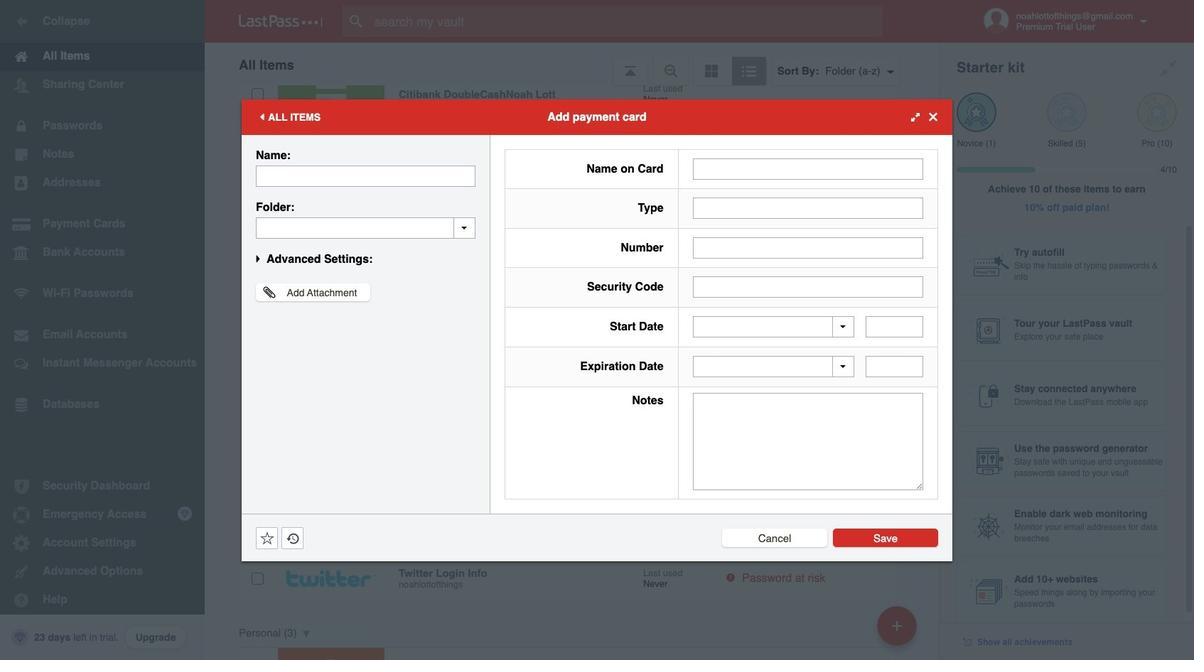 Task type: locate. For each thing, give the bounding box(es) containing it.
lastpass image
[[239, 15, 323, 28]]

new item navigation
[[872, 602, 925, 660]]

search my vault text field
[[343, 6, 911, 37]]

Search search field
[[343, 6, 911, 37]]

dialog
[[242, 99, 952, 561]]

None text field
[[693, 158, 923, 180], [693, 198, 923, 219], [866, 317, 923, 338], [866, 356, 923, 378], [693, 393, 923, 490], [693, 158, 923, 180], [693, 198, 923, 219], [866, 317, 923, 338], [866, 356, 923, 378], [693, 393, 923, 490]]

None text field
[[256, 165, 476, 187], [256, 217, 476, 238], [693, 237, 923, 259], [693, 277, 923, 298], [256, 165, 476, 187], [256, 217, 476, 238], [693, 237, 923, 259], [693, 277, 923, 298]]



Task type: describe. For each thing, give the bounding box(es) containing it.
main navigation navigation
[[0, 0, 205, 660]]

vault options navigation
[[205, 43, 940, 85]]

new item image
[[892, 621, 902, 631]]



